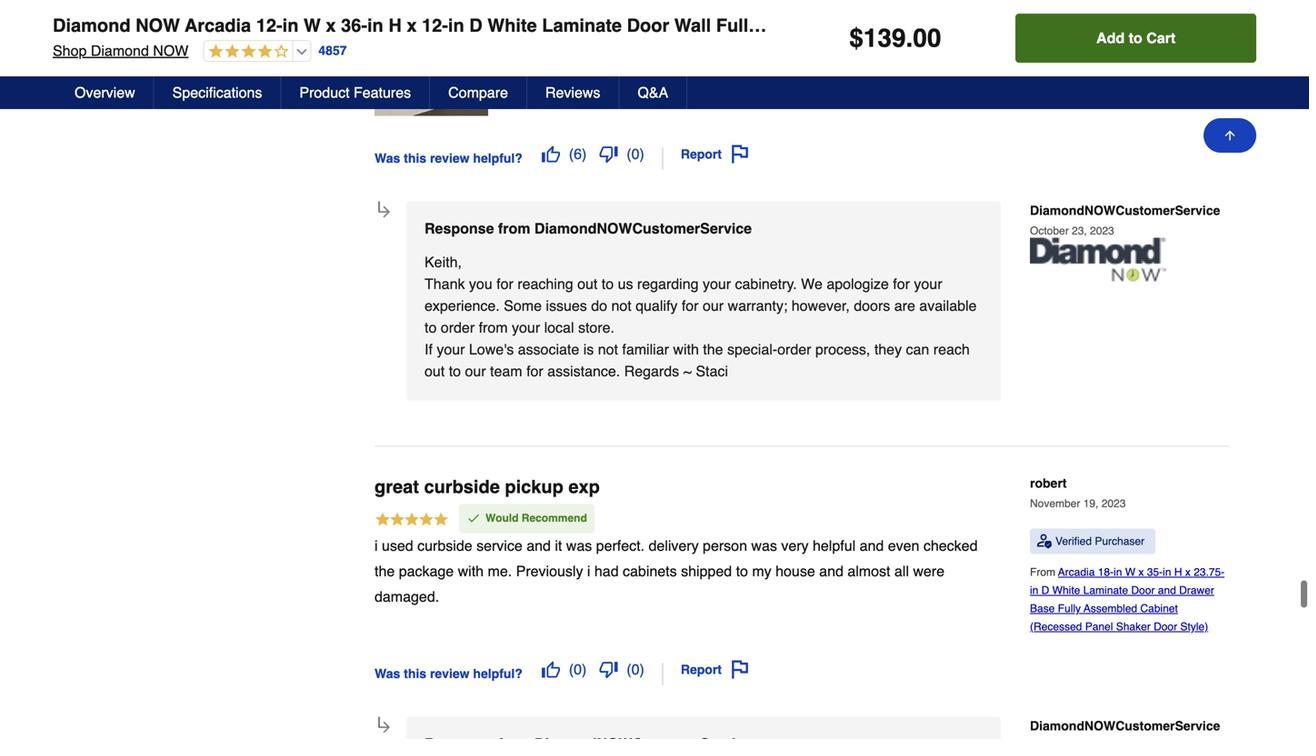Task type: vqa. For each thing, say whether or not it's contained in the screenshot.
1st 'was' from left
yes



Task type: describe. For each thing, give the bounding box(es) containing it.
qualify
[[636, 298, 678, 314]]

to left us
[[602, 276, 614, 293]]

are
[[895, 298, 916, 314]]

shop
[[53, 42, 87, 59]]

person
[[703, 538, 748, 554]]

if
[[425, 341, 433, 358]]

store.
[[578, 319, 615, 336]]

wall
[[675, 15, 712, 36]]

available
[[920, 298, 977, 314]]

issues
[[546, 298, 587, 314]]

special-
[[728, 341, 778, 358]]

do
[[591, 298, 608, 314]]

compare
[[449, 84, 508, 101]]

19,
[[1084, 498, 1099, 510]]

great curbside pickup exp
[[375, 477, 600, 498]]

( 0 ) for ( 6 )
[[627, 146, 645, 163]]

00
[[914, 24, 942, 53]]

) for thumb down image at the bottom left
[[640, 661, 645, 678]]

regards
[[625, 363, 680, 380]]

helpful? for ( 6 )
[[473, 151, 523, 165]]

my
[[753, 563, 772, 580]]

1 vertical spatial out
[[425, 363, 445, 380]]

add to cart
[[1097, 30, 1176, 46]]

add to cart button
[[1016, 14, 1257, 63]]

almost
[[848, 563, 891, 580]]

2 12- from the left
[[422, 15, 448, 36]]

style) for arcadia 18-in w x 35-in h x 23.75- in d white laminate door and drawer base fully assembled cabinet (recessed panel shaker door style)
[[1181, 621, 1209, 634]]

0 right thumb up icon
[[574, 661, 582, 678]]

0 vertical spatial curbside
[[424, 477, 500, 498]]

it
[[555, 538, 562, 554]]

regarding
[[638, 276, 699, 293]]

reach
[[934, 341, 970, 358]]

arrow right image
[[376, 203, 393, 221]]

panel for arcadia 18-in w x 35-in h x 23.75- in d white laminate door and drawer base fully assembled cabinet (recessed panel shaker door style)
[[1086, 621, 1114, 634]]

all
[[895, 563, 910, 580]]

base
[[1031, 603, 1056, 616]]

style) for diamond now arcadia 12-in w x 36-in h x 12-in d white laminate door wall fully assembled cabinet (recessed panel shaker door style)
[[1200, 15, 1250, 36]]

for down associate on the top of page
[[527, 363, 544, 380]]

would
[[486, 512, 519, 525]]

arrow up image
[[1223, 128, 1238, 143]]

product features button
[[281, 76, 430, 109]]

curbside inside i used curbside service and it was perfect.  delivery person was very helpful and even checked the package with me.  previously i had cabinets shipped to my house and almost all were damaged.
[[418, 538, 473, 554]]

$
[[850, 24, 864, 53]]

was this review helpful? for ( 0 )
[[375, 667, 523, 681]]

lowe's
[[469, 341, 514, 358]]

november
[[1031, 498, 1081, 510]]

1 vertical spatial diamond
[[91, 42, 149, 59]]

you
[[469, 276, 493, 293]]

and down helpful
[[820, 563, 844, 580]]

0 horizontal spatial arcadia
[[185, 15, 251, 36]]

( for thumb down image at the bottom left
[[627, 661, 632, 678]]

service
[[477, 538, 523, 554]]

0 for ( 6 )
[[632, 146, 640, 163]]

helpful
[[813, 538, 856, 554]]

were
[[914, 563, 945, 580]]

cart
[[1147, 30, 1176, 46]]

6
[[574, 146, 582, 163]]

however,
[[792, 298, 850, 314]]

diamondnowcustomerservice october 23, 2023
[[1031, 203, 1221, 238]]

1 was from the left
[[567, 538, 592, 554]]

response
[[425, 220, 494, 237]]

( 0 ) right thumb up icon
[[569, 661, 587, 678]]

is
[[584, 341, 594, 358]]

me.
[[488, 563, 512, 580]]

5 stars image
[[375, 511, 449, 531]]

overview
[[75, 84, 135, 101]]

had
[[595, 563, 619, 580]]

doors
[[854, 298, 891, 314]]

checked
[[924, 538, 978, 554]]

panel for diamond now arcadia 12-in w x 36-in h x 12-in d white laminate door wall fully assembled cabinet (recessed panel shaker door style)
[[1033, 15, 1082, 36]]

apologize
[[827, 276, 889, 293]]

cabinet for wall
[[866, 15, 932, 36]]

and left it on the bottom left of page
[[527, 538, 551, 554]]

review for ( 0 )
[[430, 667, 470, 681]]

) for thumb down icon
[[640, 146, 645, 163]]

familiar
[[623, 341, 669, 358]]

was for ( 6 )
[[375, 151, 400, 165]]

$ 139 . 00
[[850, 24, 942, 53]]

in down purchaser on the right
[[1114, 566, 1123, 579]]

this for ( 0 )
[[404, 667, 427, 681]]

~
[[684, 363, 692, 380]]

features
[[354, 84, 411, 101]]

great
[[375, 477, 419, 498]]

1 horizontal spatial order
[[778, 341, 812, 358]]

1 vertical spatial our
[[465, 363, 486, 380]]

0 vertical spatial h
[[389, 15, 402, 36]]

local
[[545, 319, 574, 336]]

assembled for base
[[1084, 603, 1138, 616]]

associate
[[518, 341, 580, 358]]

your down some at the left top of page
[[512, 319, 540, 336]]

and up "almost"
[[860, 538, 884, 554]]

specifications
[[173, 84, 262, 101]]

with inside keith, thank you for reaching out to us regarding your cabinetry. we apologize for your experience. some issues do not qualify for our warranty; however, doors are available to order from your local store. if your lowe's associate is not familiar with the special-order process, they can reach out to our team for assistance. regards ~ staci
[[673, 341, 699, 358]]

drawer
[[1180, 585, 1215, 597]]

cabinets
[[623, 563, 677, 580]]

us
[[618, 276, 634, 293]]

thank
[[425, 276, 465, 293]]

with inside i used curbside service and it was perfect.  delivery person was very helpful and even checked the package with me.  previously i had cabinets shipped to my house and almost all were damaged.
[[458, 563, 484, 580]]

product features
[[300, 84, 411, 101]]

response from diamondnowcustomerservice
[[425, 220, 752, 237]]

23.75-
[[1194, 566, 1225, 579]]

pickup
[[505, 477, 564, 498]]

shop diamond now
[[53, 42, 189, 59]]

fully for base
[[1059, 603, 1082, 616]]

laminate inside arcadia 18-in w x 35-in h x 23.75- in d white laminate door and drawer base fully assembled cabinet (recessed panel shaker door style)
[[1084, 585, 1129, 597]]

1 12- from the left
[[256, 15, 283, 36]]

139
[[864, 24, 906, 53]]

reviews button
[[528, 76, 620, 109]]

from inside keith, thank you for reaching out to us regarding your cabinetry. we apologize for your experience. some issues do not qualify for our warranty; however, doors are available to order from your local store. if your lowe's associate is not familiar with the special-order process, they can reach out to our team for assistance. regards ~ staci
[[479, 319, 508, 336]]

2023 for robert
[[1102, 498, 1127, 510]]

review for ( 6 )
[[430, 151, 470, 165]]

this for ( 6 )
[[404, 151, 427, 165]]

for down regarding
[[682, 298, 699, 314]]

0 vertical spatial not
[[612, 298, 632, 314]]

to left 'team'
[[449, 363, 461, 380]]

) for thumb up icon
[[582, 661, 587, 678]]

assembled for wall
[[764, 15, 860, 36]]

your up warranty;
[[703, 276, 731, 293]]

we
[[802, 276, 823, 293]]

damaged.
[[375, 588, 440, 605]]

in up features
[[367, 15, 384, 36]]

0 vertical spatial from
[[498, 220, 531, 237]]



Task type: locate. For each thing, give the bounding box(es) containing it.
from
[[498, 220, 531, 237], [479, 319, 508, 336]]

d inside arcadia 18-in w x 35-in h x 23.75- in d white laminate door and drawer base fully assembled cabinet (recessed panel shaker door style)
[[1042, 585, 1050, 597]]

1 was from the top
[[375, 151, 400, 165]]

report button
[[675, 139, 756, 170], [675, 655, 756, 686]]

0 horizontal spatial out
[[425, 363, 445, 380]]

helpful? left thumb up image
[[473, 151, 523, 165]]

white inside arcadia 18-in w x 35-in h x 23.75- in d white laminate door and drawer base fully assembled cabinet (recessed panel shaker door style)
[[1053, 585, 1081, 597]]

robert november 19, 2023
[[1031, 476, 1127, 510]]

0 vertical spatial our
[[703, 298, 724, 314]]

diamondnowcustomerservice for diamondnowcustomerservice october 23, 2023
[[1031, 203, 1221, 218]]

to left my
[[736, 563, 749, 580]]

thumb up image
[[542, 145, 560, 163]]

flag image for ( 6 )
[[731, 145, 750, 163]]

helpful? left thumb up icon
[[473, 667, 523, 681]]

q&a button
[[620, 76, 688, 109]]

18-
[[1099, 566, 1114, 579]]

0 horizontal spatial the
[[375, 563, 395, 580]]

0 for ( 0 )
[[632, 661, 640, 678]]

assistance.
[[548, 363, 621, 380]]

1 vertical spatial assembled
[[1084, 603, 1138, 616]]

from
[[1031, 566, 1059, 579]]

1 horizontal spatial fully
[[1059, 603, 1082, 616]]

1 report button from the top
[[675, 139, 756, 170]]

perfect.
[[596, 538, 645, 554]]

1 this from the top
[[404, 151, 427, 165]]

2023 inside robert november 19, 2023
[[1102, 498, 1127, 510]]

( 0 ) right thumb down image at the bottom left
[[627, 661, 645, 678]]

not
[[612, 298, 632, 314], [598, 341, 619, 358]]

w inside arcadia 18-in w x 35-in h x 23.75- in d white laminate door and drawer base fully assembled cabinet (recessed panel shaker door style)
[[1126, 566, 1136, 579]]

( for thumb up icon
[[569, 661, 574, 678]]

0 vertical spatial was this review helpful?
[[375, 151, 523, 165]]

4 stars image
[[204, 44, 289, 60]]

arrow right image
[[376, 719, 393, 737]]

1 horizontal spatial out
[[578, 276, 598, 293]]

0 vertical spatial i
[[375, 538, 378, 554]]

curbside
[[424, 477, 500, 498], [418, 538, 473, 554]]

1 vertical spatial order
[[778, 341, 812, 358]]

from right response in the top left of the page
[[498, 220, 531, 237]]

laminate up reviews
[[542, 15, 622, 36]]

x left 35-
[[1139, 566, 1145, 579]]

( right thumb down icon
[[627, 146, 632, 163]]

0 vertical spatial diamond
[[53, 15, 131, 36]]

and down 35-
[[1159, 585, 1177, 597]]

thumb down image
[[600, 145, 618, 163]]

1 vertical spatial panel
[[1086, 621, 1114, 634]]

0 vertical spatial (recessed
[[937, 15, 1028, 36]]

1 vertical spatial w
[[1126, 566, 1136, 579]]

2 report from the top
[[681, 663, 722, 677]]

robert
[[1031, 476, 1067, 491]]

keith, thank you for reaching out to us regarding your cabinetry. we apologize for your experience. some issues do not qualify for our warranty; however, doors are available to order from your local store. if your lowe's associate is not familiar with the special-order process, they can reach out to our team for assistance. regards ~ staci
[[425, 254, 977, 380]]

( for thumb up image
[[569, 146, 574, 163]]

1 vertical spatial diamondnowcustomerservice
[[535, 220, 752, 237]]

to inside button
[[1129, 30, 1143, 46]]

diamondnow_mbci image
[[1031, 238, 1167, 282]]

cabinet for base
[[1141, 603, 1179, 616]]

1 vertical spatial this
[[404, 667, 427, 681]]

) left thumb down image at the bottom left
[[582, 661, 587, 678]]

arcadia
[[185, 15, 251, 36], [1059, 566, 1096, 579]]

0 horizontal spatial h
[[389, 15, 402, 36]]

0 vertical spatial d
[[470, 15, 483, 36]]

your right if in the left of the page
[[437, 341, 465, 358]]

i left used
[[375, 538, 378, 554]]

0 horizontal spatial fully
[[717, 15, 759, 36]]

0 horizontal spatial 12-
[[256, 15, 283, 36]]

even
[[888, 538, 920, 554]]

1 horizontal spatial with
[[673, 341, 699, 358]]

assembled left 139
[[764, 15, 860, 36]]

2 report button from the top
[[675, 655, 756, 686]]

(recessed for diamond now arcadia 12-in w x 36-in h x 12-in d white laminate door wall fully assembled cabinet (recessed panel shaker door style)
[[937, 15, 1028, 36]]

thumb down image
[[600, 661, 618, 679]]

and
[[527, 538, 551, 554], [860, 538, 884, 554], [820, 563, 844, 580], [1159, 585, 1177, 597]]

our left warranty;
[[703, 298, 724, 314]]

helpful? for ( 0 )
[[473, 667, 523, 681]]

1 vertical spatial from
[[479, 319, 508, 336]]

2023 inside diamondnowcustomerservice october 23, 2023
[[1091, 225, 1115, 238]]

2023
[[1091, 225, 1115, 238], [1102, 498, 1127, 510]]

( 0 )
[[627, 146, 645, 163], [569, 661, 587, 678], [627, 661, 645, 678]]

fully right base
[[1059, 603, 1082, 616]]

0 horizontal spatial was
[[567, 538, 592, 554]]

1 flag image from the top
[[731, 145, 750, 163]]

1 vertical spatial laminate
[[1084, 585, 1129, 597]]

cabinet right $
[[866, 15, 932, 36]]

shaker inside arcadia 18-in w x 35-in h x 23.75- in d white laminate door and drawer base fully assembled cabinet (recessed panel shaker door style)
[[1117, 621, 1151, 634]]

0 vertical spatial was
[[375, 151, 400, 165]]

1 vertical spatial 2023
[[1102, 498, 1127, 510]]

shaker for arcadia 18-in w x 35-in h x 23.75- in d white laminate door and drawer base fully assembled cabinet (recessed panel shaker door style)
[[1117, 621, 1151, 634]]

0 vertical spatial panel
[[1033, 15, 1082, 36]]

0 vertical spatial white
[[488, 15, 537, 36]]

0 vertical spatial this
[[404, 151, 427, 165]]

now up specifications
[[153, 42, 189, 59]]

review
[[430, 151, 470, 165], [430, 667, 470, 681]]

the down used
[[375, 563, 395, 580]]

style) down drawer
[[1181, 621, 1209, 634]]

(recessed inside arcadia 18-in w x 35-in h x 23.75- in d white laminate door and drawer base fully assembled cabinet (recessed panel shaker door style)
[[1031, 621, 1083, 634]]

2 vertical spatial diamondnowcustomerservice
[[1031, 719, 1221, 734]]

(recessed for arcadia 18-in w x 35-in h x 23.75- in d white laminate door and drawer base fully assembled cabinet (recessed panel shaker door style)
[[1031, 621, 1083, 634]]

12-
[[256, 15, 283, 36], [422, 15, 448, 36]]

1 helpful? from the top
[[473, 151, 523, 165]]

1 vertical spatial flag image
[[731, 661, 750, 679]]

and inside arcadia 18-in w x 35-in h x 23.75- in d white laminate door and drawer base fully assembled cabinet (recessed panel shaker door style)
[[1159, 585, 1177, 597]]

36-
[[341, 15, 367, 36]]

out down if in the left of the page
[[425, 363, 445, 380]]

h right 35-
[[1175, 566, 1183, 579]]

white
[[488, 15, 537, 36], [1053, 585, 1081, 597]]

white down from
[[1053, 585, 1081, 597]]

fully
[[717, 15, 759, 36], [1059, 603, 1082, 616]]

1 vertical spatial not
[[598, 341, 619, 358]]

1 vertical spatial report
[[681, 663, 722, 677]]

panel inside arcadia 18-in w x 35-in h x 23.75- in d white laminate door and drawer base fully assembled cabinet (recessed panel shaker door style)
[[1086, 621, 1114, 634]]

1 horizontal spatial our
[[703, 298, 724, 314]]

0 vertical spatial shaker
[[1087, 15, 1148, 36]]

1 vertical spatial curbside
[[418, 538, 473, 554]]

flag image for ( 0 )
[[731, 661, 750, 679]]

0
[[632, 146, 640, 163], [574, 661, 582, 678], [632, 661, 640, 678]]

was
[[375, 151, 400, 165], [375, 667, 400, 681]]

assembled inside arcadia 18-in w x 35-in h x 23.75- in d white laminate door and drawer base fully assembled cabinet (recessed panel shaker door style)
[[1084, 603, 1138, 616]]

0 right thumb down image at the bottom left
[[632, 661, 640, 678]]

0 vertical spatial 2023
[[1091, 225, 1115, 238]]

for right you
[[497, 276, 514, 293]]

h
[[389, 15, 402, 36], [1175, 566, 1183, 579]]

0 horizontal spatial (recessed
[[937, 15, 1028, 36]]

the inside keith, thank you for reaching out to us regarding your cabinetry. we apologize for your experience. some issues do not qualify for our warranty; however, doors are available to order from your local store. if your lowe's associate is not familiar with the special-order process, they can reach out to our team for assistance. regards ~ staci
[[703, 341, 724, 358]]

keith,
[[425, 254, 462, 271]]

1 horizontal spatial panel
[[1086, 621, 1114, 634]]

cabinet
[[866, 15, 932, 36], [1141, 603, 1179, 616]]

1 vertical spatial the
[[375, 563, 395, 580]]

door
[[627, 15, 670, 36], [1153, 15, 1195, 36], [1132, 585, 1156, 597], [1154, 621, 1178, 634]]

experience.
[[425, 298, 500, 314]]

verified purchaser
[[1056, 536, 1145, 548]]

d
[[470, 15, 483, 36], [1042, 585, 1050, 597]]

2023 for diamondnowcustomerservice
[[1091, 225, 1115, 238]]

report
[[681, 147, 722, 162], [681, 663, 722, 677]]

for up are
[[894, 276, 911, 293]]

)
[[582, 146, 587, 163], [640, 146, 645, 163], [582, 661, 587, 678], [640, 661, 645, 678]]

delivery
[[649, 538, 699, 554]]

0 horizontal spatial white
[[488, 15, 537, 36]]

1 vertical spatial was this review helpful?
[[375, 667, 523, 681]]

panel left add
[[1033, 15, 1082, 36]]

1 horizontal spatial 12-
[[422, 15, 448, 36]]

to right add
[[1129, 30, 1143, 46]]

0 vertical spatial arcadia
[[185, 15, 251, 36]]

was
[[567, 538, 592, 554], [752, 538, 778, 554]]

w left 35-
[[1126, 566, 1136, 579]]

i
[[375, 538, 378, 554], [588, 563, 591, 580]]

0 vertical spatial flag image
[[731, 145, 750, 163]]

process,
[[816, 341, 871, 358]]

fully for wall
[[717, 15, 759, 36]]

compare button
[[430, 76, 528, 109]]

arcadia up 4 stars image
[[185, 15, 251, 36]]

reaching
[[518, 276, 574, 293]]

1 vertical spatial fully
[[1059, 603, 1082, 616]]

to up if in the left of the page
[[425, 319, 437, 336]]

1 vertical spatial arcadia
[[1059, 566, 1096, 579]]

35-
[[1148, 566, 1164, 579]]

diamondnowcustomerservice for diamondnowcustomerservice
[[1031, 719, 1221, 734]]

2023 right 23,
[[1091, 225, 1115, 238]]

0 vertical spatial the
[[703, 341, 724, 358]]

to
[[1129, 30, 1143, 46], [602, 276, 614, 293], [425, 319, 437, 336], [449, 363, 461, 380], [736, 563, 749, 580]]

1 vertical spatial h
[[1175, 566, 1183, 579]]

0 horizontal spatial order
[[441, 319, 475, 336]]

not right is
[[598, 341, 619, 358]]

1 vertical spatial shaker
[[1117, 621, 1151, 634]]

previously
[[516, 563, 583, 580]]

2 was from the left
[[752, 538, 778, 554]]

very
[[782, 538, 809, 554]]

0 vertical spatial cabinet
[[866, 15, 932, 36]]

in
[[283, 15, 299, 36], [367, 15, 384, 36], [448, 15, 465, 36], [1114, 566, 1123, 579], [1163, 566, 1172, 579], [1031, 585, 1039, 597]]

0 horizontal spatial d
[[470, 15, 483, 36]]

q&a
[[638, 84, 669, 101]]

(recessed right .
[[937, 15, 1028, 36]]

shaker for diamond now arcadia 12-in w x 36-in h x 12-in d white laminate door wall fully assembled cabinet (recessed panel shaker door style)
[[1087, 15, 1148, 36]]

(recessed down base
[[1031, 621, 1083, 634]]

diamond now arcadia 12-in w x 36-in h x 12-in d white laminate door wall fully assembled cabinet (recessed panel shaker door style)
[[53, 15, 1250, 36]]

out
[[578, 276, 598, 293], [425, 363, 445, 380]]

review down damaged.
[[430, 667, 470, 681]]

flag image
[[731, 145, 750, 163], [731, 661, 750, 679]]

( for thumb down icon
[[627, 146, 632, 163]]

1 horizontal spatial i
[[588, 563, 591, 580]]

with
[[673, 341, 699, 358], [458, 563, 484, 580]]

curbside up package
[[418, 538, 473, 554]]

h inside arcadia 18-in w x 35-in h x 23.75- in d white laminate door and drawer base fully assembled cabinet (recessed panel shaker door style)
[[1175, 566, 1183, 579]]

was for ( 0 )
[[375, 667, 400, 681]]

0 vertical spatial style)
[[1200, 15, 1250, 36]]

0 vertical spatial review
[[430, 151, 470, 165]]

report button for ( 0 )
[[675, 655, 756, 686]]

) left thumb down icon
[[582, 146, 587, 163]]

1 vertical spatial (recessed
[[1031, 621, 1083, 634]]

0 right thumb down icon
[[632, 146, 640, 163]]

verified purchaser icon image
[[1038, 535, 1052, 549]]

diamond up shop
[[53, 15, 131, 36]]

in left 23.75- at the right of page
[[1163, 566, 1172, 579]]

report for ( 0 )
[[681, 663, 722, 677]]

1 horizontal spatial d
[[1042, 585, 1050, 597]]

1 horizontal spatial the
[[703, 341, 724, 358]]

in up 4 stars image
[[283, 15, 299, 36]]

1 horizontal spatial (recessed
[[1031, 621, 1083, 634]]

0 horizontal spatial panel
[[1033, 15, 1082, 36]]

this down features
[[404, 151, 427, 165]]

add
[[1097, 30, 1125, 46]]

your up available
[[915, 276, 943, 293]]

specifications button
[[154, 76, 281, 109]]

i used curbside service and it was perfect.  delivery person was very helpful and even checked the package with me.  previously i had cabinets shipped to my house and almost all were damaged.
[[375, 538, 978, 605]]

2 was this review helpful? from the top
[[375, 667, 523, 681]]

0 horizontal spatial i
[[375, 538, 378, 554]]

0 horizontal spatial laminate
[[542, 15, 622, 36]]

laminate down 18-
[[1084, 585, 1129, 597]]

0 horizontal spatial cabinet
[[866, 15, 932, 36]]

checkmark image
[[467, 511, 481, 526]]

shipped
[[681, 563, 732, 580]]

cabinet inside arcadia 18-in w x 35-in h x 23.75- in d white laminate door and drawer base fully assembled cabinet (recessed panel shaker door style)
[[1141, 603, 1179, 616]]

1 review from the top
[[430, 151, 470, 165]]

would recommend
[[486, 512, 587, 525]]

1 horizontal spatial w
[[1126, 566, 1136, 579]]

( 0 ) for ( 0 )
[[627, 661, 645, 678]]

to inside i used curbside service and it was perfect.  delivery person was very helpful and even checked the package with me.  previously i had cabinets shipped to my house and almost all were damaged.
[[736, 563, 749, 580]]

0 vertical spatial with
[[673, 341, 699, 358]]

staci
[[696, 363, 729, 380]]

house
[[776, 563, 816, 580]]

w up 4857
[[304, 15, 321, 36]]

0 horizontal spatial assembled
[[764, 15, 860, 36]]

1 horizontal spatial cabinet
[[1141, 603, 1179, 616]]

style) right cart
[[1200, 15, 1250, 36]]

1 report from the top
[[681, 147, 722, 162]]

arcadia inside arcadia 18-in w x 35-in h x 23.75- in d white laminate door and drawer base fully assembled cabinet (recessed panel shaker door style)
[[1059, 566, 1096, 579]]

with up ~
[[673, 341, 699, 358]]

report button for ( 6 )
[[675, 139, 756, 170]]

1 horizontal spatial was
[[752, 538, 778, 554]]

order
[[441, 319, 475, 336], [778, 341, 812, 358]]

.
[[906, 24, 914, 53]]

h right 36- at the top left
[[389, 15, 402, 36]]

used
[[382, 538, 414, 554]]

2 this from the top
[[404, 667, 427, 681]]

thumb up image
[[542, 661, 560, 679]]

was this review helpful? up response in the top left of the page
[[375, 151, 523, 165]]

0 horizontal spatial w
[[304, 15, 321, 36]]

order down experience.
[[441, 319, 475, 336]]

the up staci
[[703, 341, 724, 358]]

assembled down 18-
[[1084, 603, 1138, 616]]

2023 right 19, on the right of the page
[[1102, 498, 1127, 510]]

was this review helpful? for ( 6 )
[[375, 151, 523, 165]]

our down lowe's
[[465, 363, 486, 380]]

1 horizontal spatial h
[[1175, 566, 1183, 579]]

1 vertical spatial with
[[458, 563, 484, 580]]

0 vertical spatial report button
[[675, 139, 756, 170]]

panel down 18-
[[1086, 621, 1114, 634]]

diamond up overview
[[91, 42, 149, 59]]

in up the 'compare'
[[448, 15, 465, 36]]

some
[[504, 298, 542, 314]]

x left 36- at the top left
[[326, 15, 336, 36]]

i left had
[[588, 563, 591, 580]]

( 0 ) right thumb down icon
[[627, 146, 645, 163]]

2 helpful? from the top
[[473, 667, 523, 681]]

order left process, on the right top
[[778, 341, 812, 358]]

in up base
[[1031, 585, 1039, 597]]

2 was from the top
[[375, 667, 400, 681]]

x right 36- at the top left
[[407, 15, 417, 36]]

1 vertical spatial i
[[588, 563, 591, 580]]

style) inside arcadia 18-in w x 35-in h x 23.75- in d white laminate door and drawer base fully assembled cabinet (recessed panel shaker door style)
[[1181, 621, 1209, 634]]

0 vertical spatial w
[[304, 15, 321, 36]]

1 vertical spatial review
[[430, 667, 470, 681]]

was this review helpful? up arrow right icon
[[375, 667, 523, 681]]

(
[[569, 146, 574, 163], [627, 146, 632, 163], [569, 661, 574, 678], [627, 661, 632, 678]]

white up compare button
[[488, 15, 537, 36]]

out up do on the top of page
[[578, 276, 598, 293]]

was right it on the bottom left of page
[[567, 538, 592, 554]]

1 vertical spatial report button
[[675, 655, 756, 686]]

with left me.
[[458, 563, 484, 580]]

arcadia 18-in w x 35-in h x 23.75- in d white laminate door and drawer base fully assembled cabinet (recessed panel shaker door style)
[[1031, 566, 1225, 634]]

1 vertical spatial now
[[153, 42, 189, 59]]

they
[[875, 341, 902, 358]]

( right thumb up image
[[569, 146, 574, 163]]

report for ( 6 )
[[681, 147, 722, 162]]

1 vertical spatial style)
[[1181, 621, 1209, 634]]

1 vertical spatial cabinet
[[1141, 603, 1179, 616]]

team
[[490, 363, 523, 380]]

verified
[[1056, 536, 1093, 548]]

now up shop diamond now
[[136, 15, 180, 36]]

was up arrow right icon
[[375, 667, 400, 681]]

0 vertical spatial fully
[[717, 15, 759, 36]]

4857
[[319, 43, 347, 58]]

( 6 )
[[569, 146, 587, 163]]

the inside i used curbside service and it was perfect.  delivery person was very helpful and even checked the package with me.  previously i had cabinets shipped to my house and almost all were damaged.
[[375, 563, 395, 580]]

( right thumb down image at the bottom left
[[627, 661, 632, 678]]

was up my
[[752, 538, 778, 554]]

12- up 4 stars image
[[256, 15, 283, 36]]

0 vertical spatial now
[[136, 15, 180, 36]]

0 vertical spatial order
[[441, 319, 475, 336]]

) right thumb down icon
[[640, 146, 645, 163]]

) for thumb up image
[[582, 146, 587, 163]]

x
[[326, 15, 336, 36], [407, 15, 417, 36], [1139, 566, 1145, 579], [1186, 566, 1191, 579]]

0 vertical spatial diamondnowcustomerservice
[[1031, 203, 1221, 218]]

2 review from the top
[[430, 667, 470, 681]]

overview button
[[56, 76, 154, 109]]

fully inside arcadia 18-in w x 35-in h x 23.75- in d white laminate door and drawer base fully assembled cabinet (recessed panel shaker door style)
[[1059, 603, 1082, 616]]

fully right wall
[[717, 15, 759, 36]]

0 vertical spatial assembled
[[764, 15, 860, 36]]

package
[[399, 563, 454, 580]]

1 was this review helpful? from the top
[[375, 151, 523, 165]]

warranty;
[[728, 298, 788, 314]]

our
[[703, 298, 724, 314], [465, 363, 486, 380]]

0 vertical spatial laminate
[[542, 15, 622, 36]]

recommend
[[522, 512, 587, 525]]

12- up compare button
[[422, 15, 448, 36]]

d up the 'compare'
[[470, 15, 483, 36]]

) right thumb down image at the bottom left
[[640, 661, 645, 678]]

( right thumb up icon
[[569, 661, 574, 678]]

d down from
[[1042, 585, 1050, 597]]

review up response in the top left of the page
[[430, 151, 470, 165]]

arcadia left 18-
[[1059, 566, 1096, 579]]

0 vertical spatial out
[[578, 276, 598, 293]]

was up arrow right image
[[375, 151, 400, 165]]

curbside up checkmark image
[[424, 477, 500, 498]]

this down damaged.
[[404, 667, 427, 681]]

https://photos us.bazaarvoice.com/photo/2/cghvdg86bg93zxm/98dbd09b 794b 57d6 93a6 a168301fa92f image
[[375, 2, 488, 116]]

0 horizontal spatial with
[[458, 563, 484, 580]]

x up drawer
[[1186, 566, 1191, 579]]

23,
[[1072, 225, 1088, 238]]

from up lowe's
[[479, 319, 508, 336]]

0 vertical spatial helpful?
[[473, 151, 523, 165]]

1 vertical spatial was
[[375, 667, 400, 681]]

0 horizontal spatial our
[[465, 363, 486, 380]]

1 horizontal spatial arcadia
[[1059, 566, 1096, 579]]

2 flag image from the top
[[731, 661, 750, 679]]



